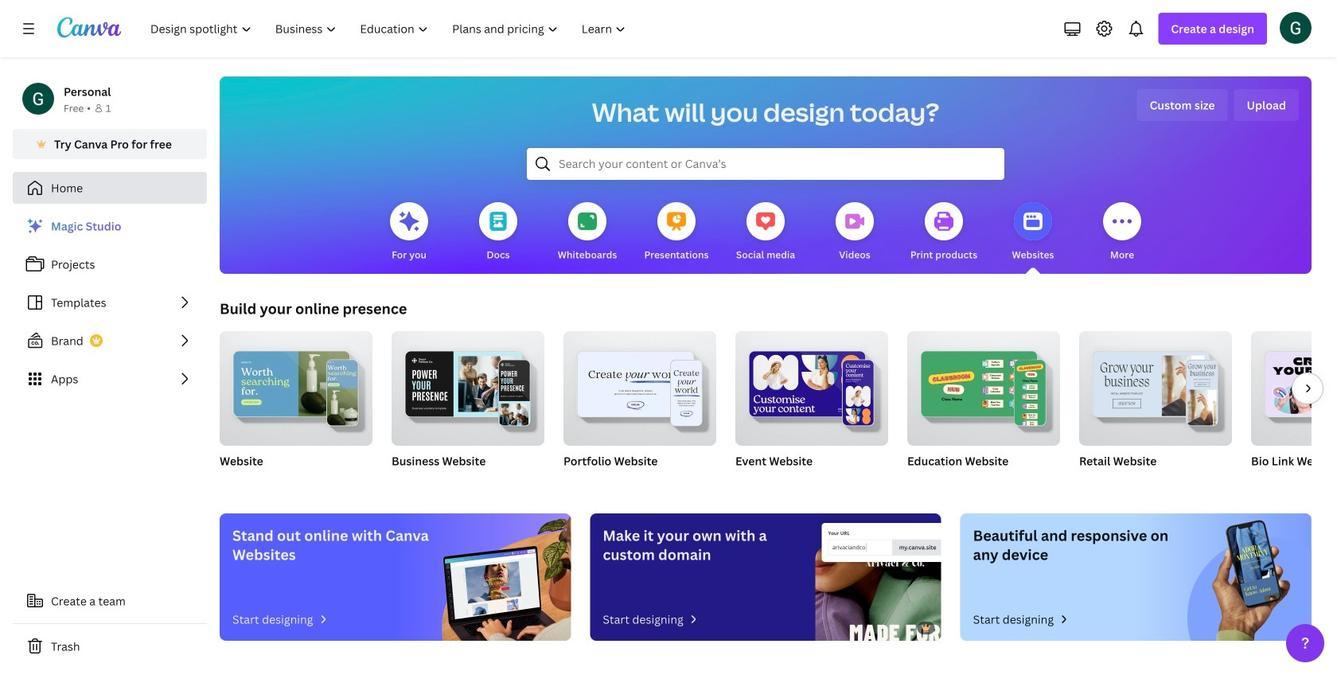 Task type: describe. For each thing, give the bounding box(es) containing it.
Search search field
[[559, 149, 973, 179]]

greg robinson image
[[1281, 12, 1313, 44]]



Task type: locate. For each thing, give the bounding box(es) containing it.
list
[[13, 210, 207, 395]]

top level navigation element
[[140, 13, 640, 45]]

None search field
[[527, 148, 1005, 180]]

group
[[220, 325, 373, 489], [220, 325, 373, 446], [392, 325, 545, 489], [392, 325, 545, 446], [564, 325, 717, 489], [564, 325, 717, 446], [736, 325, 889, 489], [736, 325, 889, 446], [908, 331, 1061, 489], [908, 331, 1061, 446], [1080, 331, 1233, 489], [1252, 331, 1338, 489]]



Task type: vqa. For each thing, say whether or not it's contained in the screenshot.
for in Print your designs Design and print products for any occasion – birthdays, weddings, campaigns, and more, with free delivery.
no



